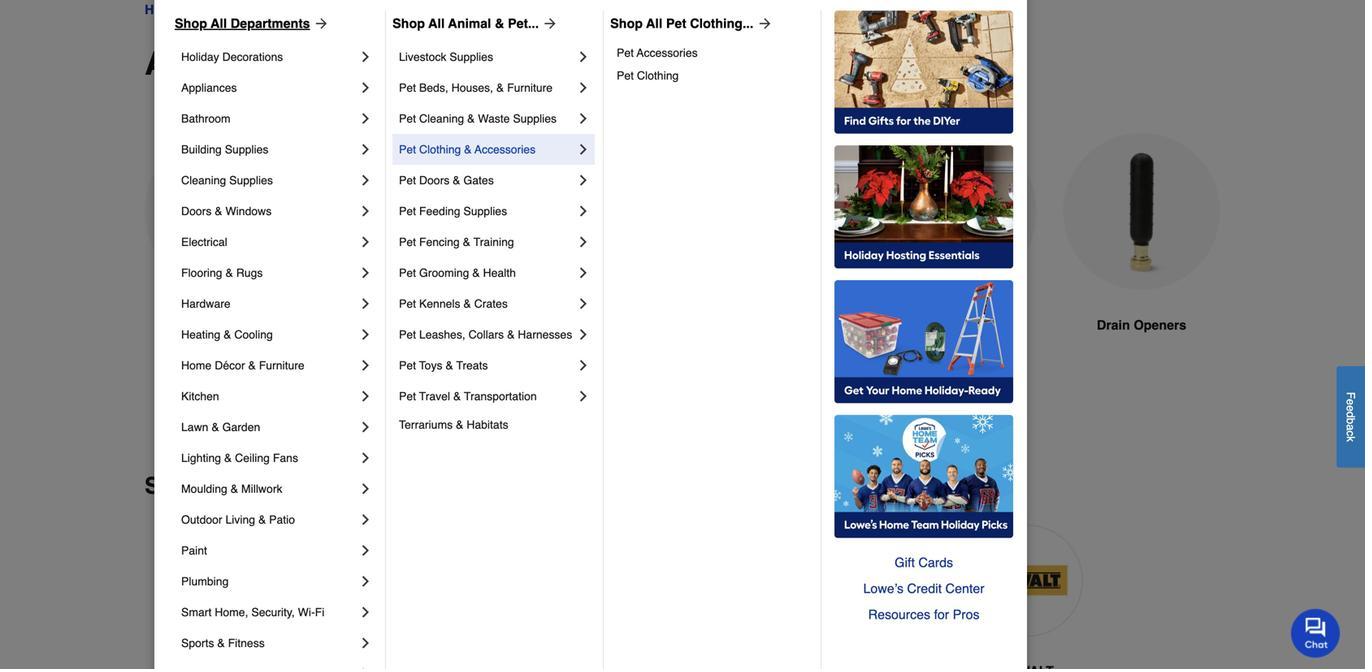 Task type: describe. For each thing, give the bounding box(es) containing it.
center
[[946, 582, 985, 597]]

credit
[[908, 582, 942, 597]]

gift
[[895, 556, 915, 571]]

leashes,
[[419, 328, 466, 341]]

supplies up pet fencing & training link
[[464, 205, 507, 218]]

orange drain snakes. image
[[880, 133, 1037, 291]]

cleaning inside pet cleaning & waste supplies link
[[419, 112, 464, 125]]

security,
[[251, 606, 295, 619]]

chevron right image for pet grooming & health
[[576, 265, 592, 281]]

chevron right image for heating & cooling
[[358, 327, 374, 343]]

pet leashes, collars & harnesses
[[399, 328, 572, 341]]

transportation
[[464, 390, 537, 403]]

home décor & furniture
[[181, 359, 305, 372]]

cobra logo. image
[[558, 526, 670, 637]]

0 vertical spatial doors
[[419, 174, 450, 187]]

pet for pet fencing & training
[[399, 236, 416, 249]]

shop for shop all pet clothing...
[[610, 16, 643, 31]]

chevron right image for pet leashes, collars & harnesses
[[576, 327, 592, 343]]

korky logo. image
[[834, 526, 945, 637]]

clothing...
[[690, 16, 754, 31]]

arrow right image for shop all animal & pet...
[[539, 15, 559, 32]]

paint
[[181, 545, 207, 558]]

1 e from the top
[[1345, 399, 1358, 406]]

0 horizontal spatial doors
[[181, 205, 212, 218]]

a black rubber plunger. image
[[696, 133, 854, 292]]

f e e d b a c k
[[1345, 392, 1358, 442]]

drain for drain openers
[[1097, 318, 1131, 333]]

holiday decorations
[[181, 50, 283, 63]]

augers for machine augers
[[413, 318, 457, 333]]

pet up pet accessories
[[666, 16, 687, 31]]

drain openers
[[1097, 318, 1187, 333]]

gift cards
[[895, 556, 954, 571]]

1 vertical spatial accessories
[[475, 143, 536, 156]]

treats
[[456, 359, 488, 372]]

toys
[[419, 359, 443, 372]]

heating & cooling
[[181, 328, 273, 341]]

beds,
[[419, 81, 448, 94]]

drain snakes link
[[880, 133, 1037, 374]]

smart home, security, wi-fi link
[[181, 597, 358, 628]]

machine
[[357, 318, 409, 333]]

shop
[[145, 474, 202, 500]]

get your home holiday-ready. image
[[835, 280, 1014, 404]]

livestock
[[399, 50, 447, 63]]

home for home
[[145, 2, 181, 17]]

home for home décor & furniture
[[181, 359, 212, 372]]

chevron right image for pet travel & transportation
[[576, 389, 592, 405]]

resources
[[869, 608, 931, 623]]

millwork
[[241, 483, 282, 496]]

smart home, security, wi-fi
[[181, 606, 325, 619]]

holiday
[[181, 50, 219, 63]]

flooring & rugs link
[[181, 258, 358, 289]]

bathroom
[[181, 112, 231, 125]]

outdoor living & patio
[[181, 514, 295, 527]]

health
[[483, 267, 516, 280]]

clothing for pet clothing & accessories
[[419, 143, 461, 156]]

pet for pet toys & treats
[[399, 359, 416, 372]]

cooling
[[234, 328, 273, 341]]

building supplies
[[181, 143, 269, 156]]

chevron right image for pet doors & gates
[[576, 172, 592, 189]]

building
[[181, 143, 222, 156]]

all for departments
[[211, 16, 227, 31]]

pet for pet grooming & health
[[399, 267, 416, 280]]

all for pet
[[646, 16, 663, 31]]

lowe's
[[864, 582, 904, 597]]

pet for pet clothing
[[617, 69, 634, 82]]

d
[[1345, 412, 1358, 418]]

fitness
[[228, 637, 265, 650]]

chevron right image for outdoor living & patio
[[358, 512, 374, 528]]

chevron right image for paint
[[358, 543, 374, 559]]

terrariums
[[399, 419, 453, 432]]

chevron right image for lighting & ceiling fans
[[358, 450, 374, 467]]

pet leashes, collars & harnesses link
[[399, 319, 576, 350]]

windows
[[226, 205, 272, 218]]

& inside 'link'
[[472, 267, 480, 280]]

1 vertical spatial furniture
[[259, 359, 305, 372]]

drain cleaners & chemicals
[[539, 318, 643, 352]]

1 vertical spatial openers
[[548, 45, 680, 82]]

b
[[1345, 418, 1358, 425]]

living
[[226, 514, 255, 527]]

dewalt logo. image
[[971, 526, 1083, 637]]

hand
[[183, 318, 216, 333]]

pet cleaning & waste supplies link
[[399, 103, 576, 134]]

heating
[[181, 328, 221, 341]]

c
[[1345, 431, 1358, 437]]

paint link
[[181, 536, 358, 567]]

pet beds, houses, & furniture
[[399, 81, 553, 94]]

pet...
[[508, 16, 539, 31]]

livestock supplies link
[[399, 41, 576, 72]]

cleaning supplies link
[[181, 165, 358, 196]]

supplies right waste at top left
[[513, 112, 557, 125]]

pet for pet doors & gates
[[399, 174, 416, 187]]

hardware link
[[181, 289, 358, 319]]

chevron right image for flooring & rugs
[[358, 265, 374, 281]]

a kobalt music wire drain hand auger. image
[[145, 133, 302, 291]]

pet feeding supplies
[[399, 205, 507, 218]]

& inside "link"
[[231, 483, 238, 496]]

holiday hosting essentials. image
[[835, 146, 1014, 269]]

zep logo. image
[[282, 526, 394, 637]]

lawn
[[181, 421, 208, 434]]

décor
[[215, 359, 245, 372]]

electrical link
[[181, 227, 358, 258]]

by
[[208, 474, 234, 500]]

0 vertical spatial plumbing link
[[195, 0, 254, 20]]

smart
[[181, 606, 212, 619]]

terrariums & habitats link
[[399, 412, 592, 438]]

a yellow jug of drano commercial line drain cleaner. image
[[512, 133, 670, 291]]

1 vertical spatial augers, plungers & drain openers
[[145, 45, 680, 82]]

pet toys & treats
[[399, 359, 488, 372]]

flooring & rugs
[[181, 267, 263, 280]]

drain for drain cleaners & chemicals
[[539, 318, 572, 333]]

cleaners
[[575, 318, 630, 333]]

snakes
[[954, 318, 1000, 333]]

lowe's home team holiday picks. image
[[835, 415, 1014, 539]]

collars
[[469, 328, 504, 341]]

drain cleaners & chemicals link
[[512, 133, 670, 394]]

doors & windows link
[[181, 196, 358, 227]]

lawn & garden link
[[181, 412, 358, 443]]

machine augers link
[[328, 133, 486, 374]]



Task type: locate. For each thing, give the bounding box(es) containing it.
all inside "link"
[[211, 16, 227, 31]]

chevron right image for home décor & furniture
[[358, 358, 374, 374]]

2 e from the top
[[1345, 406, 1358, 412]]

resources for pros
[[869, 608, 980, 623]]

brand
[[241, 474, 307, 500]]

augers, up "holiday decorations" link
[[269, 2, 313, 17]]

2 horizontal spatial openers
[[1134, 318, 1187, 333]]

pet left leashes,
[[399, 328, 416, 341]]

pet for pet cleaning & waste supplies
[[399, 112, 416, 125]]

0 horizontal spatial openers
[[419, 2, 469, 17]]

pet for pet beds, houses, & furniture
[[399, 81, 416, 94]]

1 horizontal spatial shop
[[393, 16, 425, 31]]

pet for pet leashes, collars & harnesses
[[399, 328, 416, 341]]

clothing for pet clothing
[[637, 69, 679, 82]]

0 vertical spatial cleaning
[[419, 112, 464, 125]]

fi
[[315, 606, 325, 619]]

1 vertical spatial home
[[181, 359, 212, 372]]

3 all from the left
[[646, 16, 663, 31]]

all
[[211, 16, 227, 31], [429, 16, 445, 31], [646, 16, 663, 31]]

chevron right image for livestock supplies
[[576, 49, 592, 65]]

chevron right image for doors & windows
[[358, 203, 374, 219]]

plumbing up smart
[[181, 576, 229, 589]]

pet
[[666, 16, 687, 31], [617, 46, 634, 59], [617, 69, 634, 82], [399, 81, 416, 94], [399, 112, 416, 125], [399, 143, 416, 156], [399, 174, 416, 187], [399, 205, 416, 218], [399, 236, 416, 249], [399, 267, 416, 280], [399, 298, 416, 311], [399, 328, 416, 341], [399, 359, 416, 372], [399, 390, 416, 403]]

arrow right image inside shop all departments "link"
[[310, 15, 330, 32]]

kitchen link
[[181, 381, 358, 412]]

1 vertical spatial doors
[[181, 205, 212, 218]]

pet left fencing
[[399, 236, 416, 249]]

f e e d b a c k button
[[1337, 366, 1366, 468]]

e
[[1345, 399, 1358, 406], [1345, 406, 1358, 412]]

2 horizontal spatial all
[[646, 16, 663, 31]]

0 horizontal spatial clothing
[[419, 143, 461, 156]]

0 vertical spatial clothing
[[637, 69, 679, 82]]

all up pet accessories
[[646, 16, 663, 31]]

e up d
[[1345, 399, 1358, 406]]

1 arrow right image from the left
[[310, 15, 330, 32]]

pet left feeding
[[399, 205, 416, 218]]

pet feeding supplies link
[[399, 196, 576, 227]]

0 horizontal spatial all
[[211, 16, 227, 31]]

0 vertical spatial furniture
[[507, 81, 553, 94]]

1 vertical spatial augers,
[[145, 45, 266, 82]]

appliances
[[181, 81, 237, 94]]

doors up electrical
[[181, 205, 212, 218]]

0 vertical spatial openers
[[419, 2, 469, 17]]

f
[[1345, 392, 1358, 399]]

3 arrow right image from the left
[[754, 15, 773, 32]]

e up b
[[1345, 406, 1358, 412]]

chevron right image for smart home, security, wi-fi
[[358, 605, 374, 621]]

sports
[[181, 637, 214, 650]]

arrow right image inside shop all pet clothing... link
[[754, 15, 773, 32]]

pet clothing link
[[617, 64, 810, 87]]

supplies
[[450, 50, 493, 63], [513, 112, 557, 125], [225, 143, 269, 156], [229, 174, 273, 187], [464, 205, 507, 218]]

2 arrow right image from the left
[[539, 15, 559, 32]]

chevron right image for kitchen
[[358, 389, 374, 405]]

pet down livestock at the top left
[[399, 112, 416, 125]]

0 vertical spatial augers,
[[269, 2, 313, 17]]

shop for shop all departments
[[175, 16, 207, 31]]

drain openers link
[[1063, 133, 1221, 374]]

0 horizontal spatial augers
[[219, 318, 264, 333]]

0 horizontal spatial furniture
[[259, 359, 305, 372]]

pet left toys
[[399, 359, 416, 372]]

pros
[[953, 608, 980, 623]]

clothing down pet accessories
[[637, 69, 679, 82]]

arrow right image up livestock supplies link
[[539, 15, 559, 32]]

0 horizontal spatial augers,
[[145, 45, 266, 82]]

chat invite button image
[[1292, 609, 1341, 659]]

0 vertical spatial accessories
[[637, 46, 698, 59]]

garden
[[222, 421, 260, 434]]

building supplies link
[[181, 134, 358, 165]]

furniture up waste at top left
[[507, 81, 553, 94]]

pet for pet accessories
[[617, 46, 634, 59]]

pet left grooming
[[399, 267, 416, 280]]

1 vertical spatial plungers
[[275, 45, 414, 82]]

feeding
[[419, 205, 461, 218]]

pet up pet feeding supplies
[[399, 174, 416, 187]]

0 horizontal spatial home
[[145, 2, 181, 17]]

pet travel & transportation link
[[399, 381, 576, 412]]

1 shop from the left
[[175, 16, 207, 31]]

resources for pros link
[[835, 602, 1014, 628]]

moulding
[[181, 483, 227, 496]]

arrow right image up pet accessories link
[[754, 15, 773, 32]]

augers, plungers & drain openers up livestock at the top left
[[269, 2, 469, 17]]

heating & cooling link
[[181, 319, 358, 350]]

shop up livestock at the top left
[[393, 16, 425, 31]]

1 horizontal spatial openers
[[548, 45, 680, 82]]

home
[[145, 2, 181, 17], [181, 359, 212, 372]]

0 horizontal spatial cleaning
[[181, 174, 226, 187]]

supplies up houses,
[[450, 50, 493, 63]]

chevron right image for hardware
[[358, 296, 374, 312]]

doors
[[419, 174, 450, 187], [181, 205, 212, 218]]

1 horizontal spatial augers
[[413, 318, 457, 333]]

travel
[[419, 390, 450, 403]]

appliances link
[[181, 72, 358, 103]]

drain snakes
[[917, 318, 1000, 333]]

pet left beds,
[[399, 81, 416, 94]]

chemicals
[[558, 337, 623, 352]]

1 all from the left
[[211, 16, 227, 31]]

chevron right image for pet beds, houses, & furniture
[[576, 80, 592, 96]]

0 horizontal spatial accessories
[[475, 143, 536, 156]]

patio
[[269, 514, 295, 527]]

2 horizontal spatial shop
[[610, 16, 643, 31]]

supplies up cleaning supplies
[[225, 143, 269, 156]]

furniture down heating & cooling link
[[259, 359, 305, 372]]

chevron right image for electrical
[[358, 234, 374, 250]]

home,
[[215, 606, 248, 619]]

pet for pet clothing & accessories
[[399, 143, 416, 156]]

& inside drain cleaners & chemicals
[[634, 318, 643, 333]]

3 shop from the left
[[610, 16, 643, 31]]

1 horizontal spatial accessories
[[637, 46, 698, 59]]

augers, down shop all departments
[[145, 45, 266, 82]]

pet doors & gates link
[[399, 165, 576, 196]]

chevron right image for pet clothing & accessories
[[576, 141, 592, 158]]

furniture
[[507, 81, 553, 94], [259, 359, 305, 372]]

houses,
[[452, 81, 493, 94]]

augers inside "link"
[[219, 318, 264, 333]]

electrical
[[181, 236, 227, 249]]

2 horizontal spatial arrow right image
[[754, 15, 773, 32]]

augers, plungers & drain openers
[[269, 2, 469, 17], [145, 45, 680, 82]]

0 vertical spatial plungers
[[317, 2, 368, 17]]

pet beds, houses, & furniture link
[[399, 72, 576, 103]]

flooring
[[181, 267, 222, 280]]

1 vertical spatial plumbing
[[181, 576, 229, 589]]

chevron right image for moulding & millwork
[[358, 481, 374, 497]]

pet for pet feeding supplies
[[399, 205, 416, 218]]

0 vertical spatial augers, plungers & drain openers
[[269, 2, 469, 17]]

0 horizontal spatial arrow right image
[[310, 15, 330, 32]]

plumbing link up "security,"
[[181, 567, 358, 597]]

pet accessories link
[[617, 41, 810, 64]]

1 horizontal spatial furniture
[[507, 81, 553, 94]]

pet kennels & crates link
[[399, 289, 576, 319]]

drain for drain snakes
[[917, 318, 950, 333]]

plungers
[[317, 2, 368, 17], [275, 45, 414, 82]]

a cobra rubber bladder with brass fitting. image
[[1063, 133, 1221, 291]]

chevron right image for holiday decorations
[[358, 49, 374, 65]]

1 horizontal spatial clothing
[[637, 69, 679, 82]]

supplies for livestock supplies
[[450, 50, 493, 63]]

chevron right image for appliances
[[358, 80, 374, 96]]

shop up pet accessories
[[610, 16, 643, 31]]

sports & fitness
[[181, 637, 265, 650]]

2 vertical spatial openers
[[1134, 318, 1187, 333]]

0 vertical spatial plumbing
[[195, 2, 254, 17]]

pet fencing & training
[[399, 236, 514, 249]]

outdoor living & patio link
[[181, 505, 358, 536]]

bathroom link
[[181, 103, 358, 134]]

animal
[[448, 16, 491, 31]]

ceiling
[[235, 452, 270, 465]]

2 shop from the left
[[393, 16, 425, 31]]

grooming
[[419, 267, 469, 280]]

all up holiday decorations
[[211, 16, 227, 31]]

shop all animal & pet... link
[[393, 14, 559, 33]]

drain inside drain cleaners & chemicals
[[539, 318, 572, 333]]

cleaning inside cleaning supplies link
[[181, 174, 226, 187]]

arrow right image up "holiday decorations" link
[[310, 15, 330, 32]]

shop for shop all animal & pet...
[[393, 16, 425, 31]]

shop up holiday
[[175, 16, 207, 31]]

1 horizontal spatial all
[[429, 16, 445, 31]]

2 augers from the left
[[413, 318, 457, 333]]

all for animal
[[429, 16, 445, 31]]

all left "animal"
[[429, 16, 445, 31]]

pet for pet kennels & crates
[[399, 298, 416, 311]]

fencing
[[419, 236, 460, 249]]

shop
[[175, 16, 207, 31], [393, 16, 425, 31], [610, 16, 643, 31]]

home décor & furniture link
[[181, 350, 358, 381]]

chevron right image
[[358, 49, 374, 65], [358, 80, 374, 96], [358, 141, 374, 158], [576, 141, 592, 158], [358, 172, 374, 189], [576, 203, 592, 219], [576, 234, 592, 250], [358, 296, 374, 312], [358, 358, 374, 374], [576, 358, 592, 374], [576, 389, 592, 405], [358, 419, 374, 436], [358, 481, 374, 497], [358, 512, 374, 528], [358, 543, 374, 559], [358, 605, 374, 621]]

a brass craft music wire machine auger. image
[[328, 133, 486, 292]]

pet up the "pet clothing"
[[617, 46, 634, 59]]

pet inside 'link'
[[399, 267, 416, 280]]

2 all from the left
[[429, 16, 445, 31]]

arrow right image for shop all pet clothing...
[[754, 15, 773, 32]]

doors up feeding
[[419, 174, 450, 187]]

for
[[934, 608, 950, 623]]

chevron right image
[[576, 49, 592, 65], [576, 80, 592, 96], [358, 111, 374, 127], [576, 111, 592, 127], [576, 172, 592, 189], [358, 203, 374, 219], [358, 234, 374, 250], [358, 265, 374, 281], [576, 265, 592, 281], [576, 296, 592, 312], [358, 327, 374, 343], [576, 327, 592, 343], [358, 389, 374, 405], [358, 450, 374, 467], [358, 574, 374, 590], [358, 636, 374, 652], [358, 667, 374, 670]]

clothing up pet doors & gates
[[419, 143, 461, 156]]

plumbing
[[195, 2, 254, 17], [181, 576, 229, 589]]

supplies for cleaning supplies
[[229, 174, 273, 187]]

chevron right image for building supplies
[[358, 141, 374, 158]]

lowe's credit center link
[[835, 576, 1014, 602]]

1 horizontal spatial doors
[[419, 174, 450, 187]]

pet up pet doors & gates
[[399, 143, 416, 156]]

shop all animal & pet...
[[393, 16, 539, 31]]

pet for pet travel & transportation
[[399, 390, 416, 403]]

1 horizontal spatial cleaning
[[419, 112, 464, 125]]

chevron right image for bathroom
[[358, 111, 374, 127]]

1 vertical spatial plumbing link
[[181, 567, 358, 597]]

1 horizontal spatial augers,
[[269, 2, 313, 17]]

plungers right departments
[[317, 2, 368, 17]]

pet grooming & health
[[399, 267, 516, 280]]

cleaning supplies
[[181, 174, 273, 187]]

1 vertical spatial cleaning
[[181, 174, 226, 187]]

augers for hand augers
[[219, 318, 264, 333]]

chevron right image for pet fencing & training
[[576, 234, 592, 250]]

chevron right image for sports & fitness
[[358, 636, 374, 652]]

accessories up the "pet clothing"
[[637, 46, 698, 59]]

pet up machine augers at the left of the page
[[399, 298, 416, 311]]

supplies for building supplies
[[225, 143, 269, 156]]

pet grooming & health link
[[399, 258, 576, 289]]

accessories down waste at top left
[[475, 143, 536, 156]]

plumbing link up holiday decorations
[[195, 0, 254, 20]]

chevron right image for cleaning supplies
[[358, 172, 374, 189]]

1 horizontal spatial arrow right image
[[539, 15, 559, 32]]

arrow right image
[[310, 15, 330, 32], [539, 15, 559, 32], [754, 15, 773, 32]]

plumbing link
[[195, 0, 254, 20], [181, 567, 358, 597]]

hand augers link
[[145, 133, 302, 374]]

shop all pet clothing...
[[610, 16, 754, 31]]

chevron right image for pet feeding supplies
[[576, 203, 592, 219]]

cleaning down building
[[181, 174, 226, 187]]

find gifts for the diyer. image
[[835, 11, 1014, 134]]

pet travel & transportation
[[399, 390, 537, 403]]

arrow right image for shop all departments
[[310, 15, 330, 32]]

augers, plungers & drain openers link
[[269, 0, 469, 20]]

cleaning down beds,
[[419, 112, 464, 125]]

shop all departments link
[[175, 14, 330, 33]]

pet toys & treats link
[[399, 350, 576, 381]]

0 vertical spatial home
[[145, 2, 181, 17]]

chevron right image for pet kennels & crates
[[576, 296, 592, 312]]

1 augers from the left
[[219, 318, 264, 333]]

pet clothing & accessories link
[[399, 134, 576, 165]]

chevron right image for lawn & garden
[[358, 419, 374, 436]]

training
[[474, 236, 514, 249]]

habitats
[[467, 419, 509, 432]]

pet left the travel
[[399, 390, 416, 403]]

rugs
[[236, 267, 263, 280]]

0 horizontal spatial shop
[[175, 16, 207, 31]]

kennels
[[419, 298, 461, 311]]

chevron right image for plumbing
[[358, 574, 374, 590]]

arrow right image inside shop all animal & pet... link
[[539, 15, 559, 32]]

harnesses
[[518, 328, 572, 341]]

hand augers
[[183, 318, 264, 333]]

supplies up windows
[[229, 174, 273, 187]]

chevron right image for pet toys & treats
[[576, 358, 592, 374]]

augers, plungers & drain openers down shop all animal & pet...
[[145, 45, 680, 82]]

1 vertical spatial clothing
[[419, 143, 461, 156]]

pet cleaning & waste supplies
[[399, 112, 557, 125]]

lighting & ceiling fans
[[181, 452, 298, 465]]

k
[[1345, 437, 1358, 442]]

chevron right image for pet cleaning & waste supplies
[[576, 111, 592, 127]]

pet down pet accessories
[[617, 69, 634, 82]]

plumbing up holiday decorations
[[195, 2, 254, 17]]

plungers down augers, plungers & drain openers link
[[275, 45, 414, 82]]

1 horizontal spatial home
[[181, 359, 212, 372]]

pet clothing & accessories
[[399, 143, 536, 156]]

shop by brand
[[145, 474, 307, 500]]

shop inside "link"
[[175, 16, 207, 31]]

sports & fitness link
[[181, 628, 358, 659]]



Task type: vqa. For each thing, say whether or not it's contained in the screenshot.
Flat,
no



